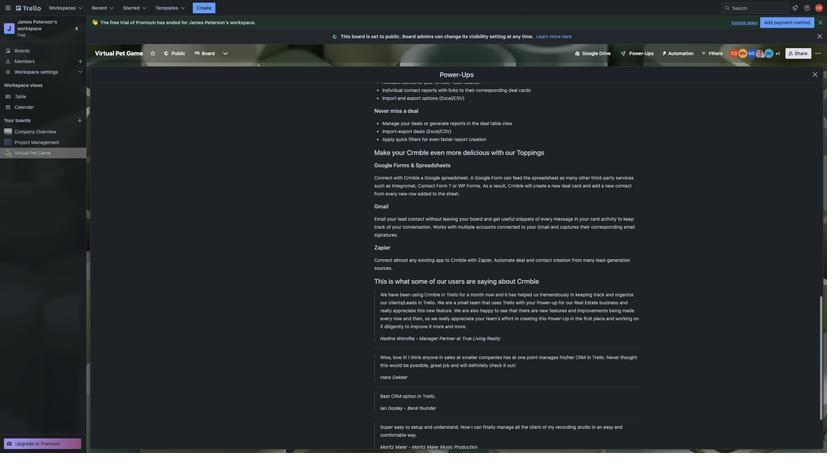 Task type: vqa. For each thing, say whether or not it's contained in the screenshot.


Task type: describe. For each thing, give the bounding box(es) containing it.
spreadsheet
[[532, 175, 558, 181]]

crmble down filters
[[407, 149, 429, 157]]

our left "users"
[[437, 278, 447, 286]]

hans dekker
[[380, 375, 407, 381]]

import-
[[382, 129, 398, 134]]

with right delicious
[[491, 149, 504, 157]]

power-ups inside power-ups button
[[629, 51, 654, 56]]

recording
[[556, 425, 576, 431]]

it left diligently
[[380, 324, 383, 330]]

your down also
[[475, 316, 485, 322]]

0 vertical spatial more
[[550, 34, 561, 39]]

recent button
[[88, 3, 118, 13]]

delicious
[[463, 149, 490, 157]]

1 vertical spatial power-ups
[[440, 71, 474, 78]]

2 horizontal spatial this
[[539, 316, 546, 322]]

virtual inside text field
[[95, 50, 114, 57]]

client
[[529, 425, 541, 431]]

add board image
[[77, 118, 82, 123]]

1 moritz from the left
[[380, 445, 394, 451]]

the inside super easy to setup and understand. now i can finally manage all the client of my recording studio in an easy and comfortable way.
[[521, 425, 528, 431]]

your left lead
[[387, 217, 396, 222]]

estate
[[585, 300, 598, 306]]

in right effort
[[515, 316, 519, 322]]

search image
[[725, 5, 730, 11]]

make
[[374, 149, 390, 157]]

their inside the "available across all your crmble team boards individual contact reports with links to their corresponding deal cards import and export options (excel/csv)"
[[465, 88, 475, 93]]

upgrade
[[15, 441, 34, 447]]

boards link
[[0, 46, 86, 56]]

in left sales
[[439, 355, 443, 361]]

google up contact
[[425, 175, 440, 181]]

contact inside connect almost any existing app to crmble with zapier. automate deal and contact creation from many lead-generation sources.
[[536, 258, 552, 263]]

workspace inside james peterson's workspace free
[[17, 26, 42, 31]]

👋 the free trial of premium has ended for james peterson's workspace .
[[92, 20, 256, 25]]

in right option
[[418, 394, 421, 400]]

with inside "we have been using crmble in trello for a month now and it has helped us tremendously in keeping track and organize our clients/leads in trello. we are a small team that uses trello with your power-up for our real estate business and really appreciate this new feature. we are also happy to see that there are new features and improvements being made every now and then, so we really appreciate your team's effort in creating this power-up in the first place and working on it diligently to improve it more and more."
[[516, 300, 525, 306]]

crmble up the helped
[[517, 278, 539, 286]]

works
[[433, 225, 446, 230]]

1 easy from the left
[[394, 425, 404, 431]]

services
[[616, 175, 634, 181]]

starred button
[[119, 3, 150, 13]]

1 vertical spatial appreciate
[[451, 316, 474, 322]]

and down message
[[551, 225, 559, 230]]

new up so
[[426, 308, 435, 314]]

google drive icon image
[[575, 51, 580, 56]]

0 horizontal spatial now
[[393, 316, 402, 322]]

manage your deals or generate reports in the deal table view import-export deals (excel/csv) apply quick filters for even faster report creation
[[382, 121, 512, 142]]

can for finally
[[474, 425, 482, 431]]

corresponding inside 'email your lead contact without leaving your board and get useful snippets of every message in your card activity to keep track of your conversation. works with multiple accounts connected to your gmail and captures their corresponding email signatures.'
[[591, 225, 622, 230]]

have
[[388, 292, 398, 298]]

and down the organize at the bottom
[[620, 300, 628, 306]]

deal inside the "available across all your crmble team boards individual contact reports with links to their corresponding deal cards import and export options (excel/csv)"
[[508, 88, 518, 93]]

for right ended
[[181, 20, 188, 25]]

deal inside connect with crmble a google spreadsheet. a google form can feed the spreadsheet as many other third-party services such as integromat, contact form 7 or wp forms. as a result, crmble will create a new deal card and add a new contact from every new row added to the sheet.
[[562, 183, 571, 189]]

the inside "we have been using crmble in trello for a month now and it has helped us tremendously in keeping track and organize our clients/leads in trello. we are a small team that uses trello with your power-up for our real estate business and really appreciate this new feature. we are also happy to see that there are new features and improvements being made every now and then, so we really appreciate your team's effort in creating this power-up in the first place and working on it diligently to improve it more and more."
[[575, 316, 582, 322]]

here
[[562, 34, 571, 39]]

trello. inside wow, love it! i think anyone in sales at smaller companies has at one point manages his/her crm in trello. never thought this would be possible, great job and will definitely check it out!
[[592, 355, 605, 361]]

team's
[[486, 316, 500, 322]]

filters
[[709, 51, 723, 56]]

at right setting
[[507, 34, 511, 39]]

trello. inside "we have been using crmble in trello for a month now and it has helped us tremendously in keeping track and organize our clients/leads in trello. we are a small team that uses trello with your power-up for our real estate business and really appreciate this new feature. we are also happy to see that there are new features and improvements being made every now and then, so we really appreciate your team's effort in creating this power-up in the first place and working on it diligently to improve it more and more."
[[423, 300, 436, 306]]

real
[[574, 300, 583, 306]]

zapier.
[[478, 258, 493, 263]]

a up contact
[[421, 175, 423, 181]]

company overview
[[15, 129, 56, 135]]

0 vertical spatial that
[[482, 300, 490, 306]]

to inside connect almost any existing app to crmble with zapier. automate deal and contact creation from many lead-generation sources.
[[445, 258, 450, 263]]

primary element
[[0, 0, 827, 16]]

many inside connect with crmble a google spreadsheet. a google form can feed the spreadsheet as many other third-party services such as integromat, contact form 7 or wp forms. as a result, crmble will create a new deal card and add a new contact from every new row added to the sheet.
[[566, 175, 577, 181]]

your up forms
[[392, 149, 405, 157]]

calendar link
[[15, 104, 82, 111]]

setup
[[411, 425, 423, 431]]

ben nelson (bennelson96) image
[[738, 49, 747, 58]]

miss
[[390, 108, 402, 114]]

upgrade to premium
[[15, 441, 60, 447]]

there
[[519, 308, 530, 314]]

activity
[[601, 217, 616, 222]]

(excel/csv) inside the "available across all your crmble team boards individual contact reports with links to their corresponding deal cards import and export options (excel/csv)"
[[439, 96, 465, 101]]

create
[[197, 5, 211, 11]]

and down being
[[606, 316, 614, 322]]

or inside manage your deals or generate reports in the deal table view import-export deals (excel/csv) apply quick filters for even faster report creation
[[424, 121, 428, 126]]

j
[[7, 25, 11, 32]]

super
[[380, 425, 393, 431]]

links
[[449, 88, 458, 93]]

never inside wow, love it! i think anyone in sales at smaller companies has at one point manages his/her crm in trello. never thought this would be possible, great job and will definitely check it out!
[[606, 355, 619, 361]]

in right his/her
[[587, 355, 591, 361]]

1 horizontal spatial we
[[437, 300, 444, 306]]

drive
[[599, 51, 611, 56]]

would
[[389, 363, 402, 369]]

to left improve
[[405, 324, 409, 330]]

2 vertical spatial trello.
[[423, 394, 436, 400]]

uses
[[491, 300, 502, 306]]

and up 'accounts'
[[484, 217, 492, 222]]

at left true on the right
[[457, 336, 461, 342]]

and left more.
[[445, 324, 453, 330]]

0 horizontal spatial ups
[[462, 71, 474, 78]]

are up feature.
[[446, 300, 452, 306]]

point
[[527, 355, 538, 361]]

a right add
[[601, 183, 604, 189]]

spreadsheets
[[416, 163, 451, 169]]

crmble up the integromat,
[[404, 175, 420, 181]]

members link
[[0, 56, 86, 67]]

1 vertical spatial premium
[[41, 441, 60, 447]]

1 vertical spatial is
[[389, 278, 393, 286]]

to left see
[[495, 308, 499, 314]]

this member is an admin of this board. image
[[761, 55, 764, 58]]

of inside banner
[[130, 20, 135, 25]]

up
[[552, 300, 557, 306]]

board inside 'email your lead contact without leaving your board and get useful snippets of every message in your card activity to keep track of your conversation. works with multiple accounts connected to your gmail and captures their corresponding email signatures.'
[[470, 217, 483, 222]]

a left small
[[454, 300, 456, 306]]

0 vertical spatial board
[[402, 34, 416, 39]]

get
[[493, 217, 500, 222]]

card inside connect with crmble a google spreadsheet. a google form can feed the spreadsheet as many other third-party services such as integromat, contact form 7 or wp forms. as a result, crmble will create a new deal card and add a new contact from every new row added to the sheet.
[[572, 183, 581, 189]]

gary orlando (garyorlando) image
[[747, 49, 756, 58]]

available
[[382, 80, 401, 85]]

to left keep
[[618, 217, 622, 222]]

our left real
[[566, 300, 573, 306]]

filters button
[[699, 48, 725, 59]]

change
[[444, 34, 461, 39]]

plans
[[747, 20, 758, 25]]

in down using
[[418, 300, 422, 306]]

it!
[[403, 355, 407, 361]]

0 vertical spatial workspace
[[230, 20, 254, 25]]

workspace for workspace settings
[[15, 69, 39, 75]]

peterson's inside banner
[[205, 20, 229, 25]]

workspace navigation collapse icon image
[[72, 24, 82, 33]]

as
[[483, 183, 488, 189]]

been
[[400, 292, 410, 298]]

true
[[462, 336, 472, 342]]

reports inside the "available across all your crmble team boards individual contact reports with links to their corresponding deal cards import and export options (excel/csv)"
[[422, 88, 437, 93]]

has inside banner
[[157, 20, 165, 25]]

being
[[609, 308, 621, 314]]

new left features
[[539, 308, 548, 314]]

a right miss
[[403, 108, 406, 114]]

for up small
[[459, 292, 465, 298]]

workspaces
[[49, 5, 76, 11]]

game inside virtual pet game text field
[[126, 50, 143, 57]]

in left keeping
[[570, 292, 574, 298]]

starred
[[123, 5, 140, 11]]

crmble inside connect almost any existing app to crmble with zapier. automate deal and contact creation from many lead-generation sources.
[[451, 258, 466, 263]]

and up business
[[606, 292, 614, 298]]

production
[[454, 445, 478, 451]]

company overview link
[[15, 129, 82, 135]]

many inside connect almost any existing app to crmble with zapier. automate deal and contact creation from many lead-generation sources.
[[583, 258, 595, 263]]

1 horizontal spatial as
[[560, 175, 565, 181]]

to down 'snippets'
[[521, 225, 525, 230]]

with inside 'email your lead contact without leaving your board and get useful snippets of every message in your card activity to keep track of your conversation. works with multiple accounts connected to your gmail and captures their corresponding email signatures.'
[[448, 225, 457, 230]]

gmail inside 'email your lead contact without leaving your board and get useful snippets of every message in your card activity to keep track of your conversation. works with multiple accounts connected to your gmail and captures their corresponding email signatures.'
[[537, 225, 550, 230]]

hans
[[380, 375, 391, 381]]

workspace settings button
[[0, 67, 86, 77]]

workspace settings
[[15, 69, 58, 75]]

james peterson's workspace free
[[17, 19, 58, 38]]

forms.
[[467, 183, 482, 189]]

users
[[448, 278, 465, 286]]

christina overa (christinaovera) image
[[730, 49, 739, 58]]

track inside "we have been using crmble in trello for a month now and it has helped us tremendously in keeping track and organize our clients/leads in trello. we are a small team that uses trello with your power-up for our real estate business and really appreciate this new feature. we are also happy to see that there are new features and improvements being made every now and then, so we really appreciate your team's effort in creating this power-up in the first place and working on it diligently to improve it more and more."
[[594, 292, 604, 298]]

free
[[17, 33, 26, 38]]

our left clients/leads
[[380, 300, 387, 306]]

settings
[[40, 69, 58, 75]]

.
[[254, 20, 256, 25]]

and right setup
[[424, 425, 432, 431]]

export inside manage your deals or generate reports in the deal table view import-export deals (excel/csv) apply quick filters for even faster report creation
[[398, 129, 412, 134]]

without
[[426, 217, 442, 222]]

at left one in the bottom right of the page
[[512, 355, 516, 361]]

2 easy from the left
[[603, 425, 613, 431]]

your inside the "available across all your crmble team boards individual contact reports with links to their corresponding deal cards import and export options (excel/csv)"
[[424, 80, 433, 85]]

are right "users"
[[466, 278, 476, 286]]

0 vertical spatial premium
[[136, 20, 156, 25]]

0 horizontal spatial board
[[352, 34, 365, 39]]

and up the uses
[[495, 292, 503, 298]]

google up the as at right
[[475, 175, 490, 181]]

the right "feed"
[[524, 175, 530, 181]]

team
[[451, 80, 463, 85]]

business
[[599, 300, 618, 306]]

our left toppings
[[505, 149, 515, 157]]

your up multiple
[[459, 217, 469, 222]]

pet inside text field
[[116, 50, 125, 57]]

will inside wow, love it! i think anyone in sales at smaller companies has at one point manages his/her crm in trello. never thought this would be possible, great job and will definitely check it out!
[[460, 363, 467, 369]]

party
[[603, 175, 615, 181]]

in right up on the bottom of page
[[570, 316, 574, 322]]

every inside "we have been using crmble in trello for a month now and it has helped us tremendously in keeping track and organize our clients/leads in trello. we are a small team that uses trello with your power-up for our real estate business and really appreciate this new feature. we are also happy to see that there are new features and improvements being made every now and then, so we really appreciate your team's effort in creating this power-up in the first place and working on it diligently to improve it more and more."
[[380, 316, 392, 322]]

a left month
[[467, 292, 469, 298]]

track inside 'email your lead contact without leaving your board and get useful snippets of every message in your card activity to keep track of your conversation. works with multiple accounts connected to your gmail and captures their corresponding email signatures.'
[[374, 225, 385, 230]]

power- down us
[[537, 300, 552, 306]]

in inside manage your deals or generate reports in the deal table view import-export deals (excel/csv) apply quick filters for even faster report creation
[[467, 121, 471, 126]]

will inside connect with crmble a google spreadsheet. a google form can feed the spreadsheet as many other third-party services such as integromat, contact form 7 or wp forms. as a result, crmble will create a new deal card and add a new contact from every new row added to the sheet.
[[525, 183, 532, 189]]

corresponding inside the "available across all your crmble team boards individual contact reports with links to their corresponding deal cards import and export options (excel/csv)"
[[476, 88, 507, 93]]

peterson's inside james peterson's workspace free
[[33, 19, 57, 25]]

deal right miss
[[408, 108, 418, 114]]

out!
[[507, 363, 516, 369]]

it inside wow, love it! i think anyone in sales at smaller companies has at one point manages his/her crm in trello. never thought this would be possible, great job and will definitely check it out!
[[503, 363, 506, 369]]

james peterson's workspace link
[[17, 19, 58, 31]]

0 vertical spatial gmail
[[374, 204, 389, 210]]

power- down features
[[548, 316, 563, 322]]

i inside super easy to setup and understand. now i can finally manage all the client of my recording studio in an easy and comfortable way.
[[471, 425, 473, 431]]

0 horizontal spatial form
[[436, 183, 447, 189]]

every inside 'email your lead contact without leaving your board and get useful snippets of every message in your card activity to keep track of your conversation. works with multiple accounts connected to your gmail and captures their corresponding email signatures.'
[[541, 217, 553, 222]]

are up creating
[[531, 308, 538, 314]]

improvements
[[577, 308, 608, 314]]

your down us
[[526, 300, 536, 306]]

0 horizontal spatial virtual
[[15, 150, 29, 156]]

crmble down "feed"
[[508, 183, 524, 189]]

companies
[[479, 355, 502, 361]]

and up up on the bottom of page
[[568, 308, 576, 314]]

game inside "virtual pet game" link
[[38, 150, 51, 156]]

at right sales
[[457, 355, 461, 361]]

1 vertical spatial even
[[430, 149, 445, 157]]

understand.
[[434, 425, 459, 431]]

connect for connect with crmble a google spreadsheet. a google form can feed the spreadsheet as many other third-party services such as integromat, contact form 7 or wp forms. as a result, crmble will create a new deal card and add a new contact from every new row added to the sheet.
[[374, 175, 392, 181]]

0 horizontal spatial pet
[[30, 150, 37, 156]]

best
[[380, 394, 390, 400]]

dooley
[[388, 406, 403, 412]]

creation inside connect almost any existing app to crmble with zapier. automate deal and contact creation from many lead-generation sources.
[[553, 258, 571, 263]]

card inside 'email your lead contact without leaving your board and get useful snippets of every message in your card activity to keep track of your conversation. works with multiple accounts connected to your gmail and captures their corresponding email signatures.'
[[590, 217, 600, 222]]

power- inside button
[[629, 51, 645, 56]]

- for manager
[[416, 336, 418, 342]]

in up feature.
[[441, 292, 445, 298]]

crmble inside the "available across all your crmble team boards individual contact reports with links to their corresponding deal cards import and export options (excel/csv)"
[[435, 80, 450, 85]]

explore plans
[[732, 20, 758, 25]]

0 horizontal spatial is
[[366, 34, 370, 39]]

1 horizontal spatial now
[[485, 292, 494, 298]]

wp
[[458, 183, 465, 189]]

google drive
[[582, 51, 611, 56]]

ian
[[380, 406, 387, 412]]

the
[[100, 20, 109, 25]]

google down the make
[[374, 163, 392, 169]]

banner containing 👋
[[86, 16, 827, 29]]

of right some
[[429, 278, 435, 286]]

1 horizontal spatial that
[[509, 308, 517, 314]]

1 horizontal spatial more
[[446, 149, 461, 157]]

virtual pet game link
[[15, 150, 82, 157]]

- for moritz
[[409, 445, 411, 451]]

0 horizontal spatial virtual pet game
[[15, 150, 51, 156]]

even inside manage your deals or generate reports in the deal table view import-export deals (excel/csv) apply quick filters for even faster report creation
[[429, 137, 439, 142]]

and left then,
[[403, 316, 411, 322]]

learn
[[536, 34, 548, 39]]

1 vertical spatial boards
[[15, 118, 31, 123]]

your down 'snippets'
[[527, 225, 536, 230]]

a right the as at right
[[489, 183, 492, 189]]

1 horizontal spatial any
[[513, 34, 521, 39]]

1 horizontal spatial this
[[417, 308, 425, 314]]

across
[[402, 80, 417, 85]]

option
[[403, 394, 416, 400]]

first
[[584, 316, 592, 322]]

star or unstar board image
[[150, 51, 156, 56]]

2 vertical spatial we
[[454, 308, 461, 314]]

studio
[[577, 425, 591, 431]]

it down about
[[505, 292, 507, 298]]

in inside super easy to setup and understand. now i can finally manage all the client of my recording studio in an easy and comfortable way.
[[592, 425, 596, 431]]

all inside super easy to setup and understand. now i can finally manage all the client of my recording studio in an easy and comfortable way.
[[515, 425, 520, 431]]

james inside banner
[[189, 20, 204, 25]]

feed
[[513, 175, 522, 181]]

made
[[622, 308, 634, 314]]

new down the party
[[605, 183, 614, 189]]



Task type: locate. For each thing, give the bounding box(es) containing it.
2 maier from the left
[[427, 445, 439, 451]]

0 horizontal spatial game
[[38, 150, 51, 156]]

0 vertical spatial appreciate
[[393, 308, 416, 314]]

gmail left captures
[[537, 225, 550, 230]]

virtual pet game inside text field
[[95, 50, 143, 57]]

we have been using crmble in trello for a month now and it has helped us tremendously in keeping track and organize our clients/leads in trello. we are a small team that uses trello with your power-up for our real estate business and really appreciate this new feature. we are also happy to see that there are new features and improvements being made every now and then, so we really appreciate your team's effort in creating this power-up in the first place and working on it diligently to improve it more and more.
[[380, 292, 639, 330]]

1 vertical spatial game
[[38, 150, 51, 156]]

1 horizontal spatial easy
[[603, 425, 613, 431]]

0 horizontal spatial -
[[404, 406, 406, 412]]

to right "set"
[[380, 34, 384, 39]]

export left options
[[407, 96, 421, 101]]

(excel/csv) inside manage your deals or generate reports in the deal table view import-export deals (excel/csv) apply quick filters for even faster report creation
[[426, 129, 452, 134]]

trello. up founder at the right bottom
[[423, 394, 436, 400]]

1 vertical spatial crm
[[391, 394, 401, 400]]

all inside the "available across all your crmble team boards individual contact reports with links to their corresponding deal cards import and export options (excel/csv)"
[[418, 80, 423, 85]]

peterson's down back to home image
[[33, 19, 57, 25]]

for right up
[[559, 300, 565, 306]]

view
[[502, 121, 512, 126]]

contact inside the "available across all your crmble team boards individual contact reports with links to their corresponding deal cards import and export options (excel/csv)"
[[404, 88, 420, 93]]

crm right best
[[391, 394, 401, 400]]

ups
[[645, 51, 654, 56], [462, 71, 474, 78]]

working
[[615, 316, 632, 322]]

0 horizontal spatial sm image
[[331, 34, 341, 40]]

0 vertical spatial trello.
[[423, 300, 436, 306]]

0 vertical spatial or
[[424, 121, 428, 126]]

reports up options
[[422, 88, 437, 93]]

even up spreadsheets
[[430, 149, 445, 157]]

workspace inside popup button
[[15, 69, 39, 75]]

now
[[461, 425, 470, 431]]

signatures.
[[374, 233, 398, 238]]

to inside connect with crmble a google spreadsheet. a google form can feed the spreadsheet as many other third-party services such as integromat, contact form 7 or wp forms. as a result, crmble will create a new deal card and add a new contact from every new row added to the sheet.
[[433, 191, 437, 197]]

workspaces button
[[45, 3, 86, 13]]

new down spreadsheet
[[552, 183, 560, 189]]

virtual down the in the top of the page
[[95, 50, 114, 57]]

1 horizontal spatial virtual
[[95, 50, 114, 57]]

sources.
[[374, 266, 393, 271]]

0 horizontal spatial appreciate
[[393, 308, 416, 314]]

faster
[[441, 137, 453, 142]]

dekker
[[392, 375, 407, 381]]

new down the integromat,
[[399, 191, 407, 197]]

row
[[409, 191, 416, 197]]

contact inside 'email your lead contact without leaving your board and get useful snippets of every message in your card activity to keep track of your conversation. works with multiple accounts connected to your gmail and captures their corresponding email signatures.'
[[408, 217, 424, 222]]

of left the my
[[542, 425, 547, 431]]

2 connect from the top
[[374, 258, 392, 263]]

even left faster
[[429, 137, 439, 142]]

boards right team
[[464, 80, 479, 85]]

with up the integromat,
[[394, 175, 403, 181]]

form left 7
[[436, 183, 447, 189]]

sm image
[[331, 34, 341, 40], [659, 48, 668, 58]]

1 vertical spatial reports
[[450, 121, 466, 126]]

1 connect from the top
[[374, 175, 392, 181]]

leaving
[[443, 217, 458, 222]]

connected
[[497, 225, 520, 230]]

more inside "we have been using crmble in trello for a month now and it has helped us tremendously in keeping track and organize our clients/leads in trello. we are a small team that uses trello with your power-up for our real estate business and really appreciate this new feature. we are also happy to see that there are new features and improvements being made every now and then, so we really appreciate your team's effort in creating this power-up in the first place and working on it diligently to improve it more and more."
[[433, 324, 444, 330]]

1 horizontal spatial board
[[470, 217, 483, 222]]

1 horizontal spatial virtual pet game
[[95, 50, 143, 57]]

0 horizontal spatial easy
[[394, 425, 404, 431]]

and right an
[[614, 425, 622, 431]]

of right trial
[[130, 20, 135, 25]]

many
[[566, 175, 577, 181], [583, 258, 595, 263]]

connect up the 'such'
[[374, 175, 392, 181]]

0 vertical spatial we
[[380, 292, 387, 298]]

can for change
[[435, 34, 443, 39]]

the left sheet.
[[438, 191, 445, 197]]

1 horizontal spatial form
[[491, 175, 502, 181]]

1 vertical spatial this
[[374, 278, 387, 286]]

workspace up table
[[4, 82, 29, 88]]

other
[[579, 175, 590, 181]]

7
[[449, 183, 451, 189]]

0 vertical spatial their
[[465, 88, 475, 93]]

sm image for automation
[[659, 48, 668, 58]]

i inside wow, love it! i think anyone in sales at smaller companies has at one point manages his/her crm in trello. never thought this would be possible, great job and will definitely check it out!
[[408, 355, 409, 361]]

corresponding left cards
[[476, 88, 507, 93]]

1 vertical spatial more
[[446, 149, 461, 157]]

(excel/csv) down generate
[[426, 129, 452, 134]]

ups inside button
[[645, 51, 654, 56]]

connect for connect almost any existing app to crmble with zapier. automate deal and contact creation from many lead-generation sources.
[[374, 258, 392, 263]]

connect inside connect with crmble a google spreadsheet. a google form can feed the spreadsheet as many other third-party services such as integromat, contact form 7 or wp forms. as a result, crmble will create a new deal card and add a new contact from every new row added to the sheet.
[[374, 175, 392, 181]]

to right added on the top of the page
[[433, 191, 437, 197]]

1 vertical spatial virtual
[[15, 150, 29, 156]]

1 vertical spatial has
[[509, 292, 516, 298]]

this inside wow, love it! i think anyone in sales at smaller companies has at one point manages his/her crm in trello. never thought this would be possible, great job and will definitely check it out!
[[380, 363, 388, 369]]

1 vertical spatial board
[[470, 217, 483, 222]]

1 horizontal spatial really
[[438, 316, 450, 322]]

0 vertical spatial pet
[[116, 50, 125, 57]]

crm inside wow, love it! i think anyone in sales at smaller companies has at one point manages his/her crm in trello. never thought this would be possible, great job and will definitely check it out!
[[576, 355, 586, 361]]

0 vertical spatial all
[[418, 80, 423, 85]]

manage
[[497, 425, 514, 431]]

connect inside connect almost any existing app to crmble with zapier. automate deal and contact creation from many lead-generation sources.
[[374, 258, 392, 263]]

0 vertical spatial card
[[572, 183, 581, 189]]

banner
[[86, 16, 827, 29]]

0 vertical spatial connect
[[374, 175, 392, 181]]

the left table
[[472, 121, 479, 126]]

1 vertical spatial we
[[437, 300, 444, 306]]

easy up comfortable
[[394, 425, 404, 431]]

1 vertical spatial many
[[583, 258, 595, 263]]

0 horizontal spatial james
[[17, 19, 32, 25]]

deal right the create
[[562, 183, 571, 189]]

1 horizontal spatial many
[[583, 258, 595, 263]]

every left message
[[541, 217, 553, 222]]

forms
[[393, 163, 409, 169]]

1 horizontal spatial workspace
[[230, 20, 254, 25]]

now
[[485, 292, 494, 298], [393, 316, 402, 322]]

table
[[15, 94, 26, 99]]

1 vertical spatial pet
[[30, 150, 37, 156]]

1 horizontal spatial peterson's
[[205, 20, 229, 25]]

deal inside manage your deals or generate reports in the deal table view import-export deals (excel/csv) apply quick filters for even faster report creation
[[480, 121, 489, 126]]

0 horizontal spatial power-ups
[[440, 71, 474, 78]]

this left "set"
[[341, 34, 350, 39]]

0 vertical spatial this
[[341, 34, 350, 39]]

of right 'snippets'
[[535, 217, 540, 222]]

show menu image
[[815, 50, 821, 57]]

all right across
[[418, 80, 423, 85]]

recent
[[92, 5, 107, 11]]

that right see
[[509, 308, 517, 314]]

1 vertical spatial their
[[580, 225, 590, 230]]

1 vertical spatial as
[[386, 183, 391, 189]]

wave image
[[92, 20, 98, 26]]

1 horizontal spatial track
[[594, 292, 604, 298]]

for inside manage your deals or generate reports in the deal table view import-export deals (excel/csv) apply quick filters for even faster report creation
[[422, 137, 428, 142]]

can inside super easy to setup and understand. now i can finally manage all the client of my recording studio in an easy and comfortable way.
[[474, 425, 482, 431]]

can inside connect with crmble a google spreadsheet. a google form can feed the spreadsheet as many other third-party services such as integromat, contact form 7 or wp forms. as a result, crmble will create a new deal card and add a new contact from every new row added to the sheet.
[[504, 175, 511, 181]]

0 horizontal spatial any
[[409, 258, 417, 263]]

1 vertical spatial any
[[409, 258, 417, 263]]

1 maier from the left
[[395, 445, 407, 451]]

captures
[[560, 225, 579, 230]]

0 horizontal spatial their
[[465, 88, 475, 93]]

1 horizontal spatial or
[[452, 183, 457, 189]]

table
[[490, 121, 501, 126]]

in left an
[[592, 425, 596, 431]]

to inside upgrade to premium link
[[35, 441, 39, 447]]

virtual pet game down free
[[95, 50, 143, 57]]

of up signatures.
[[386, 225, 391, 230]]

google drive button
[[571, 48, 615, 59]]

your inside manage your deals or generate reports in the deal table view import-export deals (excel/csv) apply quick filters for even faster report creation
[[401, 121, 410, 126]]

to up way.
[[405, 425, 410, 431]]

0 vertical spatial any
[[513, 34, 521, 39]]

add payment method button
[[760, 17, 814, 28]]

the
[[472, 121, 479, 126], [524, 175, 530, 181], [438, 191, 445, 197], [575, 316, 582, 322], [521, 425, 528, 431]]

and inside wow, love it! i think anyone in sales at smaller companies has at one point manages his/her crm in trello. never thought this would be possible, great job and will definitely check it out!
[[451, 363, 459, 369]]

0 vertical spatial corresponding
[[476, 88, 507, 93]]

and inside the "available across all your crmble team boards individual contact reports with links to their corresponding deal cards import and export options (excel/csv)"
[[398, 96, 406, 101]]

and inside connect with crmble a google spreadsheet. a google form can feed the spreadsheet as many other third-party services such as integromat, contact form 7 or wp forms. as a result, crmble will create a new deal card and add a new contact from every new row added to the sheet.
[[583, 183, 591, 189]]

from inside connect almost any existing app to crmble with zapier. automate deal and contact creation from many lead-generation sources.
[[572, 258, 582, 263]]

individual
[[382, 88, 403, 93]]

automation button
[[659, 48, 698, 59]]

crmble right using
[[425, 292, 440, 298]]

reports inside manage your deals or generate reports in the deal table view import-export deals (excel/csv) apply quick filters for even faster report creation
[[450, 121, 466, 126]]

1 horizontal spatial -
[[409, 445, 411, 451]]

check
[[489, 363, 502, 369]]

- for benk
[[404, 406, 406, 412]]

this
[[341, 34, 350, 39], [374, 278, 387, 286]]

has inside wow, love it! i think anyone in sales at smaller companies has at one point manages his/her crm in trello. never thought this would be possible, great job and will definitely check it out!
[[503, 355, 511, 361]]

with inside the "available across all your crmble team boards individual contact reports with links to their corresponding deal cards import and export options (excel/csv)"
[[438, 88, 447, 93]]

peterson's down create button
[[205, 20, 229, 25]]

create button
[[193, 3, 215, 13]]

0 horizontal spatial board
[[202, 51, 215, 56]]

Search field
[[730, 3, 788, 13]]

partner
[[439, 336, 455, 342]]

maier down comfortable
[[395, 445, 407, 451]]

moritz down way.
[[412, 445, 426, 451]]

sm image inside automation button
[[659, 48, 668, 58]]

pet down project management
[[30, 150, 37, 156]]

crm right his/her
[[576, 355, 586, 361]]

your right message
[[579, 217, 589, 222]]

your
[[424, 80, 433, 85], [401, 121, 410, 126], [392, 149, 405, 157], [387, 217, 396, 222], [459, 217, 469, 222], [579, 217, 589, 222], [392, 225, 402, 230], [527, 225, 536, 230], [526, 300, 536, 306], [475, 316, 485, 322]]

open information menu image
[[804, 5, 810, 11]]

share
[[795, 51, 807, 56]]

boards inside the "available across all your crmble team boards individual contact reports with links to their corresponding deal cards import and export options (excel/csv)"
[[464, 80, 479, 85]]

public button
[[160, 48, 189, 59]]

sm image for this board is set to public. board admins can change its visibility setting at any time.
[[331, 34, 341, 40]]

1 horizontal spatial sm image
[[659, 48, 668, 58]]

one
[[518, 355, 526, 361]]

manages
[[539, 355, 558, 361]]

0 horizontal spatial crm
[[391, 394, 401, 400]]

power-ups button
[[616, 48, 658, 59]]

1 vertical spatial deals
[[413, 129, 425, 134]]

customize views image
[[222, 50, 229, 57]]

nadine worofka - manager partner at true living realty
[[380, 336, 500, 342]]

1 horizontal spatial all
[[515, 425, 520, 431]]

small
[[457, 300, 468, 306]]

feature.
[[436, 308, 453, 314]]

with inside connect almost any existing app to crmble with zapier. automate deal and contact creation from many lead-generation sources.
[[468, 258, 477, 263]]

nadine
[[380, 336, 395, 342]]

multiple
[[458, 225, 475, 230]]

to inside super easy to setup and understand. now i can finally manage all the client of my recording studio in an easy and comfortable way.
[[405, 425, 410, 431]]

and inside connect almost any existing app to crmble with zapier. automate deal and contact creation from many lead-generation sources.
[[526, 258, 534, 263]]

1 vertical spatial board
[[202, 51, 215, 56]]

0 vertical spatial ups
[[645, 51, 654, 56]]

1 vertical spatial all
[[515, 425, 520, 431]]

track down the "email"
[[374, 225, 385, 230]]

1 horizontal spatial this
[[374, 278, 387, 286]]

deal inside connect almost any existing app to crmble with zapier. automate deal and contact creation from many lead-generation sources.
[[516, 258, 525, 263]]

useful
[[501, 217, 514, 222]]

pet down trial
[[116, 50, 125, 57]]

2 vertical spatial has
[[503, 355, 511, 361]]

google forms & spreadsheets
[[374, 163, 451, 169]]

0 vertical spatial reports
[[422, 88, 437, 93]]

every inside connect with crmble a google spreadsheet. a google form can feed the spreadsheet as many other third-party services such as integromat, contact form 7 or wp forms. as a result, crmble will create a new deal card and add a new contact from every new row added to the sheet.
[[386, 191, 397, 197]]

really
[[380, 308, 392, 314], [438, 316, 450, 322]]

peterson's
[[33, 19, 57, 25], [205, 20, 229, 25]]

is left "set"
[[366, 34, 370, 39]]

has left the helped
[[509, 292, 516, 298]]

2 horizontal spatial we
[[454, 308, 461, 314]]

toppings
[[517, 149, 544, 157]]

moritz maier - moritz maier music production
[[380, 445, 478, 451]]

0 horizontal spatial never
[[374, 108, 389, 114]]

this down wow,
[[380, 363, 388, 369]]

0 horizontal spatial really
[[380, 308, 392, 314]]

are
[[466, 278, 476, 286], [446, 300, 452, 306], [462, 308, 469, 314], [531, 308, 538, 314]]

saying
[[477, 278, 497, 286]]

0 vertical spatial (excel/csv)
[[439, 96, 465, 101]]

0 vertical spatial i
[[408, 355, 409, 361]]

1 vertical spatial trello
[[503, 300, 515, 306]]

think
[[411, 355, 421, 361]]

james peterson (jamespeterson93) image
[[755, 49, 765, 58]]

of inside super easy to setup and understand. now i can finally manage all the client of my recording studio in an easy and comfortable way.
[[542, 425, 547, 431]]

the left first
[[575, 316, 582, 322]]

super easy to setup and understand. now i can finally manage all the client of my recording studio in an easy and comfortable way.
[[380, 425, 622, 439]]

from left lead-
[[572, 258, 582, 263]]

0 horizontal spatial this
[[380, 363, 388, 369]]

0 horizontal spatial workspace
[[17, 26, 42, 31]]

available across all your crmble team boards individual contact reports with links to their corresponding deal cards import and export options (excel/csv)
[[382, 80, 531, 101]]

this up then,
[[417, 308, 425, 314]]

i right it!
[[408, 355, 409, 361]]

automation
[[668, 51, 694, 56]]

0 vertical spatial can
[[435, 34, 443, 39]]

in inside 'email your lead contact without leaving your board and get useful snippets of every message in your card activity to keep track of your conversation. works with multiple accounts connected to your gmail and captures their corresponding email signatures.'
[[574, 217, 578, 222]]

deal left cards
[[508, 88, 518, 93]]

of
[[130, 20, 135, 25], [535, 217, 540, 222], [386, 225, 391, 230], [429, 278, 435, 286], [542, 425, 547, 431]]

free
[[110, 20, 119, 25]]

set
[[371, 34, 378, 39]]

existing
[[418, 258, 435, 263]]

with inside connect with crmble a google spreadsheet. a google form can feed the spreadsheet as many other third-party services such as integromat, contact form 7 or wp forms. as a result, crmble will create a new deal card and add a new contact from every new row added to the sheet.
[[394, 175, 403, 181]]

2 moritz from the left
[[412, 445, 426, 451]]

for right filters
[[422, 137, 428, 142]]

calendar
[[15, 104, 34, 110]]

and down individual
[[398, 96, 406, 101]]

jeremy miller (jeremymiller198) image
[[764, 49, 773, 58]]

moritz
[[380, 445, 394, 451], [412, 445, 426, 451]]

back to home image
[[16, 3, 41, 13]]

with
[[438, 88, 447, 93], [491, 149, 504, 157], [394, 175, 403, 181], [448, 225, 457, 230], [468, 258, 477, 263], [516, 300, 525, 306]]

your down lead
[[392, 225, 402, 230]]

1 vertical spatial or
[[452, 183, 457, 189]]

organize
[[615, 292, 633, 298]]

1 horizontal spatial from
[[572, 258, 582, 263]]

- left benk
[[404, 406, 406, 412]]

power- up team
[[440, 71, 462, 78]]

james down create button
[[189, 20, 204, 25]]

a down spreadsheet
[[548, 183, 550, 189]]

creating
[[520, 316, 537, 322]]

has inside "we have been using crmble in trello for a month now and it has helped us tremendously in keeping track and organize our clients/leads in trello. we are a small team that uses trello with your power-up for our real estate business and really appreciate this new feature. we are also happy to see that there are new features and improvements being made every now and then, so we really appreciate your team's effort in creating this power-up in the first place and working on it diligently to improve it more and more."
[[509, 292, 516, 298]]

this for this is what some of our users are saying about crmble
[[374, 278, 387, 286]]

0 vertical spatial will
[[525, 183, 532, 189]]

1 vertical spatial form
[[436, 183, 447, 189]]

james inside james peterson's workspace free
[[17, 19, 32, 25]]

now up diligently
[[393, 316, 402, 322]]

and right automate
[[526, 258, 534, 263]]

their right captures
[[580, 225, 590, 230]]

0 notifications image
[[791, 4, 799, 12]]

any inside connect almost any existing app to crmble with zapier. automate deal and contact creation from many lead-generation sources.
[[409, 258, 417, 263]]

or inside connect with crmble a google spreadsheet. a google form can feed the spreadsheet as many other third-party services such as integromat, contact form 7 or wp forms. as a result, crmble will create a new deal card and add a new contact from every new row added to the sheet.
[[452, 183, 457, 189]]

about
[[498, 278, 516, 286]]

contact inside connect with crmble a google spreadsheet. a google form can feed the spreadsheet as many other third-party services such as integromat, contact form 7 or wp forms. as a result, crmble will create a new deal card and add a new contact from every new row added to the sheet.
[[615, 183, 632, 189]]

this for this board is set to public. board admins can change its visibility setting at any time. learn more here
[[341, 34, 350, 39]]

ups up team
[[462, 71, 474, 78]]

the inside manage your deals or generate reports in the deal table view import-export deals (excel/csv) apply quick filters for even faster report creation
[[472, 121, 479, 126]]

benk
[[407, 406, 418, 412]]

1 horizontal spatial i
[[471, 425, 473, 431]]

us
[[533, 292, 539, 298]]

0 vertical spatial as
[[560, 175, 565, 181]]

it
[[505, 292, 507, 298], [380, 324, 383, 330], [429, 324, 432, 330], [503, 363, 506, 369]]

never
[[374, 108, 389, 114], [606, 355, 619, 361]]

their inside 'email your lead contact without leaving your board and get useful snippets of every message in your card activity to keep track of your conversation. works with multiple accounts connected to your gmail and captures their corresponding email signatures.'
[[580, 225, 590, 230]]

crmble up links
[[435, 80, 450, 85]]

0 vertical spatial never
[[374, 108, 389, 114]]

1
[[778, 51, 780, 56]]

options
[[422, 96, 438, 101]]

to inside the "available across all your crmble team boards individual contact reports with links to their corresponding deal cards import and export options (excel/csv)"
[[459, 88, 464, 93]]

board
[[352, 34, 365, 39], [470, 217, 483, 222]]

google inside google drive button
[[582, 51, 598, 56]]

your boards with 3 items element
[[4, 117, 67, 125]]

0 horizontal spatial boards
[[15, 118, 31, 123]]

0 horizontal spatial this
[[341, 34, 350, 39]]

0 vertical spatial really
[[380, 308, 392, 314]]

can
[[435, 34, 443, 39], [504, 175, 511, 181], [474, 425, 482, 431]]

trello up small
[[446, 292, 458, 298]]

0 horizontal spatial can
[[435, 34, 443, 39]]

maier
[[395, 445, 407, 451], [427, 445, 439, 451]]

0 horizontal spatial that
[[482, 300, 490, 306]]

finally
[[483, 425, 495, 431]]

realty
[[487, 336, 500, 342]]

explore
[[732, 20, 746, 25]]

many left other
[[566, 175, 577, 181]]

0 horizontal spatial trello
[[446, 292, 458, 298]]

0 horizontal spatial i
[[408, 355, 409, 361]]

1 horizontal spatial power-ups
[[629, 51, 654, 56]]

ups left automation button
[[645, 51, 654, 56]]

1 vertical spatial sm image
[[659, 48, 668, 58]]

Board name text field
[[92, 48, 146, 59]]

virtual down project on the left top
[[15, 150, 29, 156]]

setting
[[489, 34, 506, 39]]

1 vertical spatial from
[[572, 258, 582, 263]]

can left "feed"
[[504, 175, 511, 181]]

all
[[418, 80, 423, 85], [515, 425, 520, 431]]

0 vertical spatial board
[[352, 34, 365, 39]]

0 vertical spatial deals
[[411, 121, 423, 126]]

improve
[[411, 324, 428, 330]]

boards up company
[[15, 118, 31, 123]]

export inside the "available across all your crmble team boards individual contact reports with links to their corresponding deal cards import and export options (excel/csv)"
[[407, 96, 421, 101]]

crmble inside "we have been using crmble in trello for a month now and it has helped us tremendously in keeping track and organize our clients/leads in trello. we are a small team that uses trello with your power-up for our real estate business and really appreciate this new feature. we are also happy to see that there are new features and improvements being made every now and then, so we really appreciate your team's effort in creating this power-up in the first place and working on it diligently to improve it more and more."
[[425, 292, 440, 298]]

it down so
[[429, 324, 432, 330]]

in up captures
[[574, 217, 578, 222]]

workspace down members on the left top of page
[[15, 69, 39, 75]]

are down small
[[462, 308, 469, 314]]

or left generate
[[424, 121, 428, 126]]

workspace for workspace views
[[4, 82, 29, 88]]

i
[[408, 355, 409, 361], [471, 425, 473, 431]]

public.
[[385, 34, 401, 39]]

0 horizontal spatial we
[[380, 292, 387, 298]]

1 horizontal spatial premium
[[136, 20, 156, 25]]

1 vertical spatial will
[[460, 363, 467, 369]]

card
[[572, 183, 581, 189], [590, 217, 600, 222]]

we up feature.
[[437, 300, 444, 306]]

christina overa (christinaovera) image
[[815, 4, 823, 12]]

add payment method
[[764, 20, 810, 25]]

card down other
[[572, 183, 581, 189]]

creation inside manage your deals or generate reports in the deal table view import-export deals (excel/csv) apply quick filters for even faster report creation
[[469, 137, 486, 142]]

- down way.
[[409, 445, 411, 451]]

from inside connect with crmble a google spreadsheet. a google form can feed the spreadsheet as many other third-party services such as integromat, contact form 7 or wp forms. as a result, crmble will create a new deal card and add a new contact from every new row added to the sheet.
[[374, 191, 384, 197]]

google
[[582, 51, 598, 56], [374, 163, 392, 169], [425, 175, 440, 181], [475, 175, 490, 181]]



